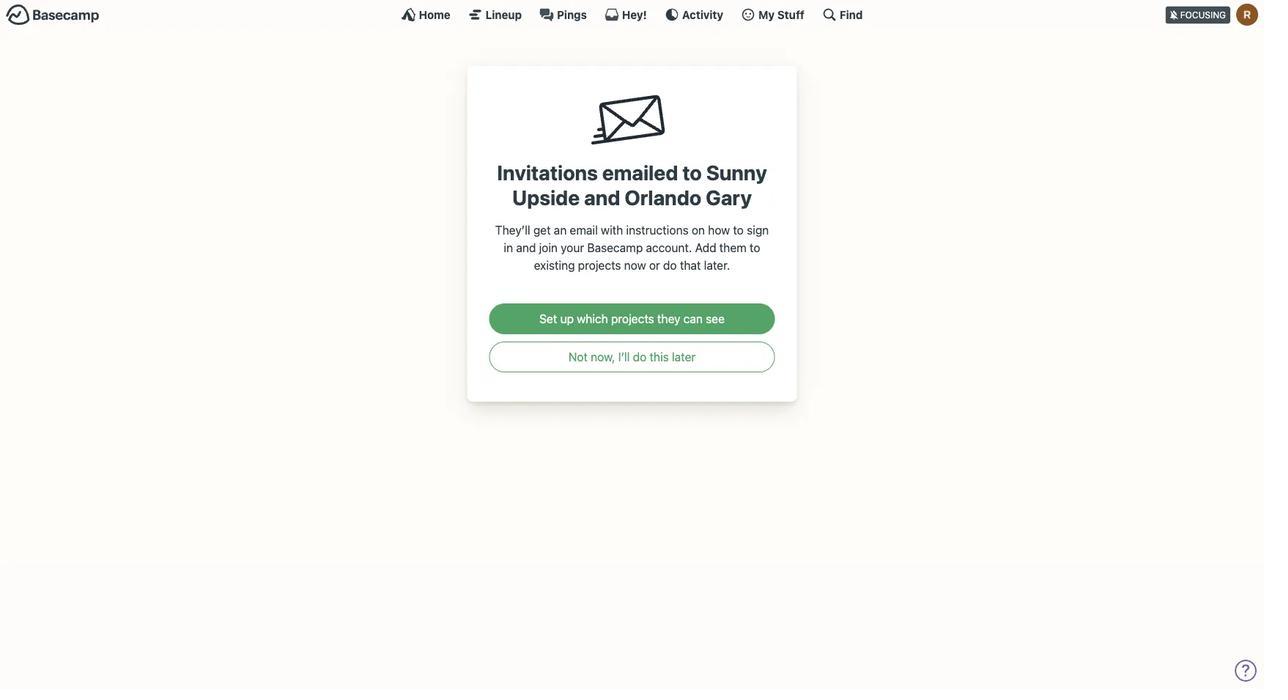 Task type: locate. For each thing, give the bounding box(es) containing it.
0 vertical spatial do
[[664, 258, 677, 272]]

up
[[561, 312, 574, 326]]

1 vertical spatial do
[[633, 350, 647, 364]]

not
[[569, 350, 588, 364]]

gary
[[706, 185, 752, 209]]

focusing
[[1181, 10, 1227, 20]]

projects
[[578, 258, 621, 272], [611, 312, 655, 326]]

do right or
[[664, 258, 677, 272]]

projects inside they'll get an email with instructions on how to sign in and join your basecamp account.           add them to existing projects now or do that later.
[[578, 258, 621, 272]]

1 horizontal spatial and
[[584, 185, 621, 209]]

instructions
[[627, 223, 689, 237]]

and inside "invitations emailed to sunny upside and orlando gary"
[[584, 185, 621, 209]]

sign
[[747, 223, 769, 237]]

0 vertical spatial to
[[683, 160, 702, 185]]

to up orlando
[[683, 160, 702, 185]]

and right in
[[516, 241, 536, 255]]

set
[[540, 312, 557, 326]]

in
[[504, 241, 513, 255]]

an
[[554, 223, 567, 237]]

not now, i'll do this later
[[569, 350, 696, 364]]

1 vertical spatial and
[[516, 241, 536, 255]]

invitations emailed to sunny upside and orlando gary
[[497, 160, 767, 209]]

0 vertical spatial and
[[584, 185, 621, 209]]

stuff
[[778, 8, 805, 21]]

hey!
[[622, 8, 647, 21]]

0 horizontal spatial do
[[633, 350, 647, 364]]

them
[[720, 241, 747, 255]]

1 horizontal spatial do
[[664, 258, 677, 272]]

to down sign
[[750, 241, 761, 255]]

and
[[584, 185, 621, 209], [516, 241, 536, 255]]

not now, i'll do this later link
[[489, 342, 775, 372]]

find button
[[823, 7, 863, 22]]

pings
[[557, 8, 587, 21]]

do right "i'll"
[[633, 350, 647, 364]]

1 horizontal spatial to
[[733, 223, 744, 237]]

to inside "invitations emailed to sunny upside and orlando gary"
[[683, 160, 702, 185]]

your
[[561, 241, 585, 255]]

or
[[650, 258, 660, 272]]

2 vertical spatial to
[[750, 241, 761, 255]]

now
[[624, 258, 646, 272]]

do
[[664, 258, 677, 272], [633, 350, 647, 364]]

to up "them"
[[733, 223, 744, 237]]

orlando
[[625, 185, 702, 209]]

activity
[[682, 8, 724, 21]]

and inside they'll get an email with instructions on how to sign in and join your basecamp account.           add them to existing projects now or do that later.
[[516, 241, 536, 255]]

do inside they'll get an email with instructions on how to sign in and join your basecamp account.           add them to existing projects now or do that later.
[[664, 258, 677, 272]]

0 vertical spatial projects
[[578, 258, 621, 272]]

switch accounts image
[[6, 4, 100, 26]]

emailed
[[603, 160, 678, 185]]

projects left they on the top of page
[[611, 312, 655, 326]]

to
[[683, 160, 702, 185], [733, 223, 744, 237], [750, 241, 761, 255]]

they'll
[[495, 223, 531, 237]]

0 horizontal spatial and
[[516, 241, 536, 255]]

invitations
[[497, 160, 598, 185]]

add
[[695, 241, 717, 255]]

my stuff button
[[741, 7, 805, 22]]

which
[[577, 312, 608, 326]]

1 vertical spatial projects
[[611, 312, 655, 326]]

2 horizontal spatial to
[[750, 241, 761, 255]]

account.
[[646, 241, 692, 255]]

how
[[708, 223, 730, 237]]

and up with
[[584, 185, 621, 209]]

0 horizontal spatial to
[[683, 160, 702, 185]]

i'll
[[619, 350, 630, 364]]

projects down basecamp
[[578, 258, 621, 272]]



Task type: describe. For each thing, give the bounding box(es) containing it.
get
[[534, 223, 551, 237]]

upside
[[513, 185, 580, 209]]

sunny
[[707, 160, 767, 185]]

now,
[[591, 350, 615, 364]]

that
[[680, 258, 701, 272]]

later.
[[704, 258, 730, 272]]

email
[[570, 223, 598, 237]]

pings button
[[540, 7, 587, 22]]

this
[[650, 350, 669, 364]]

main element
[[0, 0, 1265, 29]]

projects inside set up which projects they can see link
[[611, 312, 655, 326]]

lineup link
[[468, 7, 522, 22]]

ruby image
[[1237, 4, 1259, 26]]

find
[[840, 8, 863, 21]]

focusing button
[[1166, 0, 1265, 29]]

they'll get an email with instructions on how to sign in and join your basecamp account.           add them to existing projects now or do that later.
[[495, 223, 769, 272]]

with
[[601, 223, 623, 237]]

existing
[[534, 258, 575, 272]]

join
[[539, 241, 558, 255]]

later
[[672, 350, 696, 364]]

hey! button
[[605, 7, 647, 22]]

set up which projects they can see link
[[489, 304, 775, 334]]

can
[[684, 312, 703, 326]]

home link
[[402, 7, 451, 22]]

they
[[658, 312, 681, 326]]

my stuff
[[759, 8, 805, 21]]

set up which projects they can see
[[540, 312, 725, 326]]

basecamp
[[588, 241, 643, 255]]

my
[[759, 8, 775, 21]]

activity link
[[665, 7, 724, 22]]

home
[[419, 8, 451, 21]]

on
[[692, 223, 705, 237]]

lineup
[[486, 8, 522, 21]]

1 vertical spatial to
[[733, 223, 744, 237]]

see
[[706, 312, 725, 326]]



Task type: vqa. For each thing, say whether or not it's contained in the screenshot.
the topmost Tim Burton image
no



